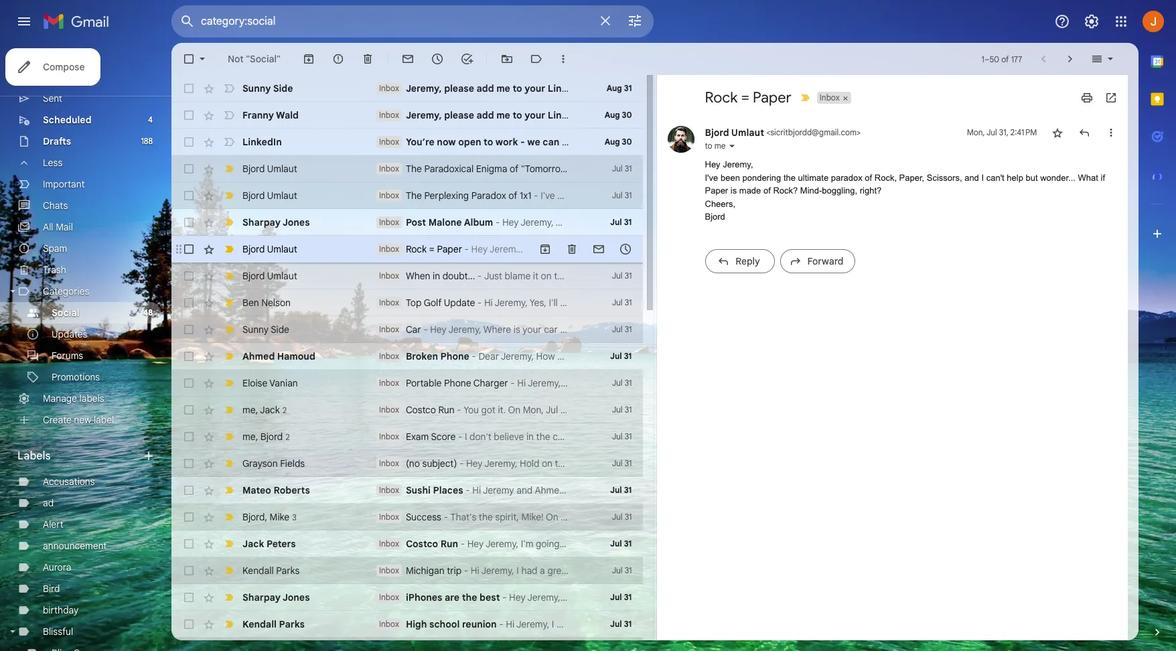 Task type: locate. For each thing, give the bounding box(es) containing it.
1 vertical spatial sharpay jones
[[243, 592, 310, 604]]

inbox inside inbox the perplexing paradox of 1x1 -
[[379, 190, 399, 200]]

inbox inside inbox michigan trip -
[[379, 566, 399, 576]]

inbox for 20th row
[[379, 592, 399, 602]]

mon,
[[967, 127, 985, 137]]

jul for 13th row
[[612, 405, 623, 415]]

3 row from the top
[[172, 129, 656, 155]]

, left mike
[[265, 511, 267, 523]]

1 vertical spatial please
[[444, 109, 474, 121]]

0 vertical spatial kendall parks
[[243, 565, 300, 577]]

compose
[[43, 61, 85, 73]]

row up the car
[[172, 289, 643, 316]]

row down (no
[[172, 477, 643, 504]]

1 costco from the top
[[406, 404, 436, 416]]

phone for -
[[441, 350, 470, 363]]

in right ghost
[[598, 270, 605, 282]]

1 vertical spatial add
[[477, 109, 494, 121]]

the up rock?
[[784, 173, 796, 183]]

inbox costco run - up inbox exam score -
[[379, 404, 464, 416]]

important link
[[43, 178, 85, 190]]

row down the car
[[172, 343, 643, 370]]

phone left charger
[[444, 377, 471, 389]]

sunny up franny
[[243, 82, 271, 94]]

bird link
[[43, 583, 60, 595]]

- right score
[[458, 431, 463, 443]]

can't
[[987, 173, 1005, 183]]

2 inside me , jack 2
[[283, 405, 287, 415]]

1 vertical spatial side
[[271, 324, 289, 336]]

row up paradoxical
[[172, 129, 656, 155]]

sunny for car
[[243, 324, 269, 336]]

important
[[43, 178, 85, 190]]

1 vertical spatial paper
[[705, 186, 729, 196]]

2 costco from the top
[[406, 538, 438, 550]]

17 row from the top
[[172, 504, 643, 531]]

0 vertical spatial network
[[590, 82, 627, 94]]

1 the from the top
[[406, 163, 422, 175]]

1 add from the top
[[477, 82, 494, 94]]

>
[[857, 127, 861, 137]]

1 vertical spatial rock
[[406, 243, 427, 255]]

of down pondering
[[764, 186, 771, 196]]

2 kendall from the top
[[243, 618, 277, 631]]

2 please from the top
[[444, 109, 474, 121]]

2 the from the top
[[406, 190, 422, 202]]

0 vertical spatial is
[[731, 186, 737, 196]]

11 row from the top
[[172, 343, 643, 370]]

sunny up ahmed
[[243, 324, 269, 336]]

jeremy, down snooze icon
[[406, 82, 442, 94]]

me up i've
[[715, 141, 726, 151]]

7 row from the top
[[172, 236, 643, 263]]

sicritbjordd@gmail.com
[[771, 127, 857, 137]]

aug 30
[[605, 110, 632, 120], [605, 137, 632, 147]]

aug 30 for you're now open to work - we can help you get noticed
[[605, 137, 632, 147]]

rock up the to me
[[705, 88, 738, 107]]

0 vertical spatial aug
[[607, 83, 622, 93]]

= up bjord umlaut < sicritbjordd@gmail.com >
[[741, 88, 750, 107]]

costco down success
[[406, 538, 438, 550]]

help
[[562, 136, 582, 148], [1007, 173, 1024, 183]]

0 vertical spatial side
[[273, 82, 293, 94]]

of
[[1002, 54, 1010, 64], [510, 163, 519, 175], [865, 173, 873, 183], [764, 186, 771, 196], [509, 190, 518, 202]]

2 inbox jeremy, please add me to your linkedin network from the top
[[379, 109, 627, 121]]

support image
[[1055, 13, 1071, 29]]

2 inbox costco run - from the top
[[379, 538, 467, 550]]

0 vertical spatial parks
[[276, 565, 300, 577]]

labels
[[79, 393, 104, 405]]

inbox rock = paper -
[[379, 243, 471, 255]]

sharpay jones for iphones
[[243, 592, 310, 604]]

15 row from the top
[[172, 450, 643, 477]]

linkedin up can
[[548, 109, 587, 121]]

2 30 from the top
[[622, 137, 632, 147]]

0 horizontal spatial is
[[514, 324, 521, 336]]

costco for 13th row
[[406, 404, 436, 416]]

jeremy, inside hey jeremy, i've been pondering the ultimate paradox of rock, paper, scissors, and i can't help but wonder... what if paper is made of rock? mind-boggling, right? cheers, bjord
[[723, 159, 754, 170]]

alert
[[43, 519, 63, 531]]

12 row from the top
[[172, 370, 643, 397]]

to
[[513, 82, 522, 94], [513, 109, 522, 121], [484, 136, 493, 148], [705, 141, 713, 151]]

announcement
[[43, 540, 107, 552]]

labels image
[[530, 52, 543, 66]]

0 horizontal spatial help
[[562, 136, 582, 148]]

the right on
[[554, 270, 568, 282]]

sharpay for post malone album
[[243, 216, 281, 228]]

0 vertical spatial linkedin
[[548, 82, 587, 94]]

row up post
[[172, 182, 643, 209]]

row down exam
[[172, 450, 643, 477]]

1 kendall from the top
[[243, 565, 274, 577]]

row down broken
[[172, 370, 643, 397]]

of right '50'
[[1002, 54, 1010, 64]]

the
[[406, 163, 422, 175], [406, 190, 422, 202]]

parks for high school reunion
[[279, 618, 305, 631]]

jul for 4th row from the bottom of the rock = paper main content
[[612, 566, 623, 576]]

at?
[[561, 324, 574, 336]]

1 50 of 177
[[982, 54, 1023, 64]]

side up ahmed hamoud
[[271, 324, 289, 336]]

is right where
[[514, 324, 521, 336]]

fields
[[280, 458, 305, 470]]

1 vertical spatial jones
[[283, 592, 310, 604]]

- right charger
[[511, 377, 515, 389]]

subject)
[[423, 458, 457, 470]]

i've
[[705, 173, 719, 183]]

run up trip
[[441, 538, 458, 550]]

made
[[740, 186, 761, 196]]

2 vertical spatial ,
[[265, 511, 267, 523]]

hey
[[705, 159, 721, 170], [430, 324, 447, 336]]

inbox for 14th row from the top
[[379, 432, 399, 442]]

please up the open at the top left of page
[[444, 109, 474, 121]]

reunion
[[462, 618, 497, 631]]

2 inside me , bjord 2
[[286, 432, 290, 442]]

4 bjord umlaut from the top
[[243, 270, 297, 282]]

, down the eloise
[[256, 404, 258, 416]]

1 vertical spatial ,
[[256, 431, 258, 443]]

1 sharpay jones from the top
[[243, 216, 310, 228]]

malone
[[429, 216, 462, 228]]

broken
[[406, 350, 438, 363]]

0 horizontal spatial hey
[[430, 324, 447, 336]]

inbox jeremy, please add me to your linkedin network for side
[[379, 82, 627, 94]]

row down high
[[172, 638, 643, 651]]

0 vertical spatial =
[[741, 88, 750, 107]]

ahmed
[[243, 350, 275, 363]]

0 vertical spatial inbox jeremy, please add me to your linkedin network
[[379, 82, 627, 94]]

inbox the perplexing paradox of 1x1 -
[[379, 190, 541, 202]]

, for mike
[[265, 511, 267, 523]]

1 vertical spatial your
[[525, 109, 546, 121]]

2 sharpay jones from the top
[[243, 592, 310, 604]]

side up wald
[[273, 82, 293, 94]]

jul for 14th row from the top
[[612, 432, 623, 442]]

paradox
[[472, 190, 506, 202]]

jul for 21th row from the top of the rock = paper main content
[[611, 619, 622, 629]]

inbox for 4th row from the bottom of the rock = paper main content
[[379, 566, 399, 576]]

the for paradoxical
[[406, 163, 422, 175]]

inbox inside inbox broken phone -
[[379, 351, 399, 361]]

None checkbox
[[182, 52, 196, 66], [182, 82, 196, 95], [182, 135, 196, 149], [182, 162, 196, 176], [182, 189, 196, 202], [182, 216, 196, 229], [182, 269, 196, 283], [182, 323, 196, 336], [182, 350, 196, 363], [182, 484, 196, 497], [182, 564, 196, 578], [182, 52, 196, 66], [182, 82, 196, 95], [182, 135, 196, 149], [182, 162, 196, 176], [182, 189, 196, 202], [182, 216, 196, 229], [182, 269, 196, 283], [182, 323, 196, 336], [182, 350, 196, 363], [182, 484, 196, 497], [182, 564, 196, 578]]

1 network from the top
[[590, 82, 627, 94]]

label
[[94, 414, 114, 426]]

jul for row containing mateo roberts
[[611, 485, 622, 495]]

trash link
[[43, 264, 66, 276]]

aurora
[[43, 562, 71, 574]]

bjord umlaut for the
[[243, 190, 297, 202]]

row containing bjord
[[172, 504, 643, 531]]

0 vertical spatial costco
[[406, 404, 436, 416]]

0 horizontal spatial paper
[[437, 243, 462, 255]]

0 vertical spatial your
[[525, 82, 546, 94]]

1 vertical spatial inbox costco run -
[[379, 538, 467, 550]]

1 aug 30 from the top
[[605, 110, 632, 120]]

eloise vanian
[[243, 377, 298, 389]]

aug 31
[[607, 83, 632, 93]]

please down add to tasks 'image'
[[444, 82, 474, 94]]

the for perplexing
[[406, 190, 422, 202]]

network for franny wald
[[590, 109, 627, 121]]

0 vertical spatial help
[[562, 136, 582, 148]]

- right album
[[496, 216, 500, 228]]

top
[[406, 297, 422, 309]]

inbox costco run - down success
[[379, 538, 467, 550]]

inbox inside inbox rock = paper -
[[379, 244, 399, 254]]

0 vertical spatial jones
[[283, 216, 310, 228]]

1 horizontal spatial help
[[1007, 173, 1024, 183]]

1 horizontal spatial rock
[[705, 88, 738, 107]]

2 up fields
[[286, 432, 290, 442]]

1 vertical spatial sunny side
[[243, 324, 289, 336]]

2 jones from the top
[[283, 592, 310, 604]]

- right success
[[444, 511, 448, 523]]

toolbar inside rock = paper main content
[[532, 243, 639, 256]]

1 vertical spatial aug
[[605, 110, 620, 120]]

1 vertical spatial sharpay
[[243, 592, 281, 604]]

inbox jeremy, please add me to your linkedin network up work
[[379, 109, 627, 121]]

network for sunny side
[[590, 82, 627, 94]]

1 vertical spatial hey
[[430, 324, 447, 336]]

0 horizontal spatial rock
[[406, 243, 427, 255]]

ghost
[[571, 270, 595, 282]]

your up we
[[525, 109, 546, 121]]

0 vertical spatial please
[[444, 82, 474, 94]]

sharpay for iphones are the best
[[243, 592, 281, 604]]

kendall
[[243, 565, 274, 577], [243, 618, 277, 631]]

188
[[141, 136, 153, 146]]

2 network from the top
[[590, 109, 627, 121]]

1 vertical spatial the
[[406, 190, 422, 202]]

kendall parks for michigan
[[243, 565, 300, 577]]

inbox inside inbox when in doubt... - just blame it on the ghost in the machine.
[[379, 271, 399, 281]]

tab list
[[1139, 43, 1177, 603]]

1 vertical spatial is
[[514, 324, 521, 336]]

inbox inside the inbox (no subject) -
[[379, 458, 399, 468]]

umlaut for the paradoxical enigma of "tomorrow"
[[267, 163, 297, 175]]

0 vertical spatial sharpay
[[243, 216, 281, 228]]

, up grayson
[[256, 431, 258, 443]]

2
[[283, 405, 287, 415], [286, 432, 290, 442]]

0 vertical spatial rock
[[705, 88, 738, 107]]

the left machine. on the right top of page
[[607, 270, 621, 282]]

row down top
[[172, 316, 645, 343]]

categories link
[[43, 285, 89, 298]]

linkedin
[[548, 82, 587, 94], [548, 109, 587, 121], [243, 136, 282, 148]]

spam
[[43, 243, 67, 255]]

of right enigma on the top left of the page
[[510, 163, 519, 175]]

inbox inside inbox exam score -
[[379, 432, 399, 442]]

2 kendall parks from the top
[[243, 618, 305, 631]]

jul for row containing grayson fields
[[612, 458, 623, 468]]

31 for row containing ahmed hamoud
[[624, 351, 632, 361]]

31 for 20th row
[[624, 592, 632, 602]]

1 vertical spatial inbox jeremy, please add me to your linkedin network
[[379, 109, 627, 121]]

sushi
[[406, 484, 431, 497]]

add
[[477, 82, 494, 94], [477, 109, 494, 121]]

1 vertical spatial kendall
[[243, 618, 277, 631]]

1 bjord umlaut from the top
[[243, 163, 297, 175]]

inbox inside inbox post malone album -
[[379, 217, 399, 227]]

30 down aug 31
[[622, 110, 632, 120]]

mind-
[[801, 186, 822, 196]]

row down you're at the left top
[[172, 155, 643, 182]]

jul for row containing bjord
[[612, 512, 623, 522]]

inbox inside inbox top golf update -
[[379, 298, 399, 308]]

sunny side down ben nelson at left top
[[243, 324, 289, 336]]

row down inbox success -
[[172, 531, 643, 558]]

2 bjord umlaut from the top
[[243, 190, 297, 202]]

1 vertical spatial kendall parks
[[243, 618, 305, 631]]

inbox for 13th row
[[379, 405, 399, 415]]

inbox inside inbox portable phone charger -
[[379, 378, 399, 388]]

row containing eloise vanian
[[172, 370, 643, 397]]

1 sharpay from the top
[[243, 216, 281, 228]]

umlaut for the perplexing paradox of 1x1
[[267, 190, 297, 202]]

jul for row containing jack peters
[[611, 539, 622, 549]]

inbox inside inbox success -
[[379, 512, 399, 522]]

advanced search options image
[[622, 7, 649, 34]]

1 sunny side from the top
[[243, 82, 293, 94]]

1 vertical spatial 30
[[622, 137, 632, 147]]

inbox portable phone charger -
[[379, 377, 518, 389]]

1 inbox jeremy, please add me to your linkedin network from the top
[[379, 82, 627, 94]]

inbox button
[[817, 92, 841, 104]]

aug for side
[[607, 83, 622, 93]]

0 vertical spatial 2
[[283, 405, 287, 415]]

None search field
[[172, 5, 654, 38]]

0 vertical spatial the
[[406, 163, 422, 175]]

paper down malone
[[437, 243, 462, 255]]

album
[[464, 216, 493, 228]]

linkedin down 'more' image
[[548, 82, 587, 94]]

older image
[[1064, 52, 1077, 66]]

inbox for 18th row from the bottom of the rock = paper main content
[[379, 190, 399, 200]]

1 please from the top
[[444, 82, 474, 94]]

1 inbox costco run - from the top
[[379, 404, 464, 416]]

16 row from the top
[[172, 477, 643, 504]]

row containing linkedin
[[172, 129, 656, 155]]

2 row from the top
[[172, 102, 643, 129]]

row down sushi
[[172, 504, 643, 531]]

1 horizontal spatial hey
[[705, 159, 721, 170]]

create new label
[[43, 414, 114, 426]]

costco up inbox exam score -
[[406, 404, 436, 416]]

move to image
[[501, 52, 514, 66]]

0 vertical spatial sunny side
[[243, 82, 293, 94]]

is inside row
[[514, 324, 521, 336]]

phone
[[441, 350, 470, 363], [444, 377, 471, 389]]

19 row from the top
[[172, 558, 643, 584]]

row
[[172, 75, 643, 102], [172, 102, 643, 129], [172, 129, 656, 155], [172, 155, 643, 182], [172, 182, 643, 209], [172, 209, 643, 236], [172, 236, 643, 263], [172, 263, 663, 289], [172, 289, 643, 316], [172, 316, 645, 343], [172, 343, 643, 370], [172, 370, 643, 397], [172, 397, 643, 423], [172, 423, 643, 450], [172, 450, 643, 477], [172, 477, 643, 504], [172, 504, 643, 531], [172, 531, 643, 558], [172, 558, 643, 584], [172, 584, 643, 611], [172, 611, 643, 638], [172, 638, 643, 651]]

in right when
[[433, 270, 440, 282]]

are
[[445, 592, 460, 604]]

jeremy, up 'been'
[[723, 159, 754, 170]]

= down inbox post malone album -
[[429, 243, 435, 255]]

None checkbox
[[182, 109, 196, 122], [182, 243, 196, 256], [182, 296, 196, 310], [182, 377, 196, 390], [182, 403, 196, 417], [182, 430, 196, 444], [182, 457, 196, 470], [182, 511, 196, 524], [182, 537, 196, 551], [182, 591, 196, 604], [182, 618, 196, 631], [182, 109, 196, 122], [182, 243, 196, 256], [182, 296, 196, 310], [182, 377, 196, 390], [182, 403, 196, 417], [182, 430, 196, 444], [182, 457, 196, 470], [182, 511, 196, 524], [182, 537, 196, 551], [182, 591, 196, 604], [182, 618, 196, 631]]

inbox inside the inbox sushi places -
[[379, 485, 399, 495]]

0 vertical spatial hey
[[705, 159, 721, 170]]

1 vertical spatial network
[[590, 109, 627, 121]]

31,
[[1000, 127, 1009, 137]]

9 row from the top
[[172, 289, 643, 316]]

parks
[[276, 565, 300, 577], [279, 618, 305, 631]]

help left but
[[1007, 173, 1024, 183]]

0 vertical spatial add
[[477, 82, 494, 94]]

0 vertical spatial ,
[[256, 404, 258, 416]]

2 vertical spatial paper
[[437, 243, 462, 255]]

is down 'been'
[[731, 186, 737, 196]]

paper inside hey jeremy, i've been pondering the ultimate paradox of rock, paper, scissors, and i can't help but wonder... what if paper is made of rock? mind-boggling, right? cheers, bjord
[[705, 186, 729, 196]]

<
[[767, 127, 771, 137]]

1 horizontal spatial in
[[598, 270, 605, 282]]

- right 1x1
[[534, 190, 538, 202]]

rock
[[705, 88, 738, 107], [406, 243, 427, 255]]

aug
[[607, 83, 622, 93], [605, 110, 620, 120], [605, 137, 620, 147]]

hey up i've
[[705, 159, 721, 170]]

1 vertical spatial linkedin
[[548, 109, 587, 121]]

less
[[43, 157, 62, 169]]

hey inside row
[[430, 324, 447, 336]]

sunny side for jeremy, please add me to your linkedin network
[[243, 82, 293, 94]]

1 30 from the top
[[622, 110, 632, 120]]

inbox jeremy, please add me to your linkedin network for wald
[[379, 109, 627, 121]]

- right the car
[[424, 324, 428, 336]]

forums link
[[52, 350, 83, 362]]

umlaut
[[732, 127, 765, 139], [267, 163, 297, 175], [267, 190, 297, 202], [267, 243, 297, 255], [267, 270, 297, 282]]

1 vertical spatial =
[[429, 243, 435, 255]]

1 jones from the top
[[283, 216, 310, 228]]

2 aug 30 from the top
[[605, 137, 632, 147]]

to down move to image in the top of the page
[[513, 82, 522, 94]]

1 vertical spatial parks
[[279, 618, 305, 631]]

row up (no
[[172, 423, 643, 450]]

aug 30 down aug 31
[[605, 110, 632, 120]]

eloise
[[243, 377, 268, 389]]

row containing mateo roberts
[[172, 477, 643, 504]]

jones for post malone album
[[283, 216, 310, 228]]

settings image
[[1084, 13, 1100, 29]]

inbox jeremy, please add me to your linkedin network down move to image in the top of the page
[[379, 82, 627, 94]]

the
[[784, 173, 796, 183], [554, 270, 568, 282], [607, 270, 621, 282], [462, 592, 477, 604]]

rock down post
[[406, 243, 427, 255]]

help right can
[[562, 136, 582, 148]]

hey right the car
[[430, 324, 447, 336]]

1 vertical spatial help
[[1007, 173, 1024, 183]]

inbox for row containing bjord
[[379, 512, 399, 522]]

1 kendall parks from the top
[[243, 565, 300, 577]]

inbox inside "inbox iphones are the best -"
[[379, 592, 399, 602]]

2 sunny side from the top
[[243, 324, 289, 336]]

row up you're at the left top
[[172, 102, 643, 129]]

inbox car - hey jeremy, where is your car at? sincerely, sunny
[[379, 324, 645, 336]]

bjord
[[705, 127, 729, 139], [243, 163, 265, 175], [243, 190, 265, 202], [705, 212, 726, 222], [243, 243, 265, 255], [243, 270, 265, 282], [261, 431, 283, 443], [243, 511, 265, 523]]

0 vertical spatial inbox costco run -
[[379, 404, 464, 416]]

row up inbox rock = paper -
[[172, 209, 643, 236]]

jones for iphones are the best
[[283, 592, 310, 604]]

inbox inside inbox car - hey jeremy, where is your car at? sincerely, sunny
[[379, 324, 399, 334]]

rock,
[[875, 173, 897, 183]]

6 row from the top
[[172, 209, 643, 236]]

row down post
[[172, 236, 643, 263]]

2 add from the top
[[477, 109, 494, 121]]

scissors,
[[927, 173, 963, 183]]

jul for 19th row from the bottom of the rock = paper main content
[[612, 164, 623, 174]]

but
[[1026, 173, 1038, 183]]

2 vertical spatial aug
[[605, 137, 620, 147]]

1 vertical spatial 2
[[286, 432, 290, 442]]

0 vertical spatial jack
[[260, 404, 280, 416]]

inbox for 21th row from the top of the rock = paper main content
[[379, 619, 399, 629]]

31 for row containing ben nelson
[[625, 298, 632, 308]]

18 row from the top
[[172, 531, 643, 558]]

0 vertical spatial phone
[[441, 350, 470, 363]]

sent
[[43, 92, 62, 105]]

inbox (no subject) -
[[379, 458, 466, 470]]

0 vertical spatial paper
[[753, 88, 792, 107]]

- down inbox portable phone charger -
[[457, 404, 461, 416]]

1 horizontal spatial paper
[[705, 186, 729, 196]]

franny wald
[[243, 109, 299, 121]]

31 for 13th row
[[625, 405, 632, 415]]

row up top
[[172, 263, 663, 289]]

inbox inside inbox high school reunion -
[[379, 619, 399, 629]]

row up high
[[172, 584, 643, 611]]

1 vertical spatial aug 30
[[605, 137, 632, 147]]

bjord inside hey jeremy, i've been pondering the ultimate paradox of rock, paper, scissors, and i can't help but wonder... what if paper is made of rock? mind-boggling, right? cheers, bjord
[[705, 212, 726, 222]]

1 horizontal spatial is
[[731, 186, 737, 196]]

1 in from the left
[[433, 270, 440, 282]]

the down you're at the left top
[[406, 163, 422, 175]]

toolbar
[[532, 243, 639, 256]]

row down mark as unread icon
[[172, 75, 643, 102]]

inbox costco run - for row containing jack peters
[[379, 538, 467, 550]]

bjord umlaut cell
[[705, 127, 861, 139]]

inbox for row containing mateo roberts
[[379, 485, 399, 495]]

row down iphones
[[172, 611, 643, 638]]

inbox inside inbox button
[[820, 92, 840, 103]]

mail
[[56, 221, 73, 233]]

please for franny wald
[[444, 109, 474, 121]]

0 vertical spatial kendall
[[243, 565, 274, 577]]

2 in from the left
[[598, 270, 605, 282]]

inbox for 13th row from the bottom
[[379, 324, 399, 334]]

report spam image
[[332, 52, 345, 66]]

paper,
[[900, 173, 925, 183]]

0 vertical spatial aug 30
[[605, 110, 632, 120]]

1 vertical spatial phone
[[444, 377, 471, 389]]

sunny side up franny wald
[[243, 82, 293, 94]]

jul for 13th row from the bottom
[[612, 324, 623, 334]]

rock = paper
[[705, 88, 792, 107]]

to up i've
[[705, 141, 713, 151]]

48
[[143, 308, 153, 318]]

inbox for 17th row from the bottom
[[379, 217, 399, 227]]

2 sharpay from the top
[[243, 592, 281, 604]]

mon, jul 31, 2:41 pm cell
[[967, 126, 1038, 139]]

3 bjord umlaut from the top
[[243, 243, 297, 255]]

your left "car"
[[523, 324, 542, 336]]

row up iphones
[[172, 558, 643, 584]]

2 down the vanian
[[283, 405, 287, 415]]

1 vertical spatial costco
[[406, 538, 438, 550]]

0 vertical spatial 30
[[622, 110, 632, 120]]

linkedin down franny
[[243, 136, 282, 148]]

0 vertical spatial sharpay jones
[[243, 216, 310, 228]]

0 horizontal spatial in
[[433, 270, 440, 282]]

paper up "cheers,"
[[705, 186, 729, 196]]



Task type: describe. For each thing, give the bounding box(es) containing it.
1 row from the top
[[172, 75, 643, 102]]

please for sunny side
[[444, 82, 474, 94]]

sunny for jeremy, please add me to your linkedin network
[[243, 82, 271, 94]]

- up doubt...
[[465, 243, 469, 255]]

- right reunion
[[499, 618, 504, 631]]

phone for charger
[[444, 377, 471, 389]]

jeremy, down update
[[449, 324, 482, 336]]

jul for 8th row from the top
[[612, 271, 623, 281]]

manage
[[43, 393, 77, 405]]

labels
[[17, 450, 51, 463]]

alert link
[[43, 519, 63, 531]]

it
[[533, 270, 539, 282]]

more image
[[557, 52, 570, 66]]

archive image
[[302, 52, 316, 66]]

search mail image
[[176, 9, 200, 34]]

31 for 14th row from the top
[[625, 432, 632, 442]]

where
[[484, 324, 511, 336]]

delete image
[[361, 52, 375, 66]]

costco for row containing jack peters
[[406, 538, 438, 550]]

rock = paper main content
[[172, 43, 1139, 651]]

31 for row containing jack peters
[[624, 539, 632, 549]]

side for car
[[271, 324, 289, 336]]

less button
[[0, 152, 161, 174]]

post
[[406, 216, 426, 228]]

manage labels link
[[43, 393, 104, 405]]

8 row from the top
[[172, 263, 663, 289]]

jul for 20th row
[[611, 592, 622, 602]]

scheduled
[[43, 114, 92, 126]]

now
[[437, 136, 456, 148]]

5 row from the top
[[172, 182, 643, 209]]

chats
[[43, 200, 68, 212]]

- left the just
[[478, 270, 482, 282]]

wald
[[276, 109, 299, 121]]

sunny right sincerely,
[[619, 324, 645, 336]]

jul for row containing ahmed hamoud
[[611, 351, 622, 361]]

, for jack
[[256, 404, 258, 416]]

inbox for 8th row from the top
[[379, 271, 399, 281]]

hey jeremy, i've been pondering the ultimate paradox of rock, paper, scissors, and i can't help but wonder... what if paper is made of rock? mind-boggling, right? cheers, bjord
[[705, 159, 1106, 222]]

jack peters
[[243, 538, 296, 550]]

, for bjord
[[256, 431, 258, 443]]

create
[[43, 414, 72, 426]]

chats link
[[43, 200, 68, 212]]

"social"
[[246, 53, 281, 65]]

31 for 8th row from the top
[[625, 271, 632, 281]]

accusations link
[[43, 476, 95, 488]]

kendall for michigan trip
[[243, 565, 274, 577]]

ad link
[[43, 497, 54, 509]]

14 row from the top
[[172, 423, 643, 450]]

add for franny wald
[[477, 109, 494, 121]]

jul for 17th row from the bottom
[[611, 217, 622, 227]]

31 for row containing eloise vanian
[[625, 378, 632, 388]]

been
[[721, 173, 740, 183]]

labels heading
[[17, 450, 142, 463]]

social
[[52, 307, 79, 319]]

snooze image
[[431, 52, 444, 66]]

all
[[43, 221, 53, 233]]

your for side
[[525, 82, 546, 94]]

Not starred checkbox
[[1051, 126, 1064, 139]]

cheers,
[[705, 199, 736, 209]]

parks for michigan trip
[[276, 565, 300, 577]]

exam
[[406, 431, 429, 443]]

sunny side for car
[[243, 324, 289, 336]]

birthday
[[43, 604, 79, 616]]

inbox michigan trip -
[[379, 565, 471, 577]]

mike
[[270, 511, 290, 523]]

promotions link
[[52, 371, 100, 383]]

30 for you're now open to work - we can help you get noticed
[[622, 137, 632, 147]]

ahmed hamoud
[[243, 350, 315, 363]]

ad
[[43, 497, 54, 509]]

bjord umlaut < sicritbjordd@gmail.com >
[[705, 127, 861, 139]]

noticed
[[621, 136, 656, 148]]

inbox inside inbox the paradoxical enigma of "tomorrow"
[[379, 164, 399, 174]]

umlaut for when in doubt...
[[267, 270, 297, 282]]

me down move to image in the top of the page
[[497, 82, 511, 94]]

inbox costco run - for 13th row
[[379, 404, 464, 416]]

add for sunny side
[[477, 82, 494, 94]]

gmail image
[[43, 8, 116, 35]]

toggle split pane mode image
[[1091, 52, 1104, 66]]

1 vertical spatial jack
[[243, 538, 264, 550]]

row containing ahmed hamoud
[[172, 343, 643, 370]]

umlaut for rock = paper
[[267, 243, 297, 255]]

drafts link
[[43, 135, 71, 147]]

add to tasks image
[[460, 52, 474, 66]]

franny
[[243, 109, 274, 121]]

20 row from the top
[[172, 584, 643, 611]]

inbox for row containing ben nelson
[[379, 298, 399, 308]]

side for jeremy, please add me to your linkedin network
[[273, 82, 293, 94]]

your for wald
[[525, 109, 546, 121]]

high
[[406, 618, 427, 631]]

car
[[406, 324, 421, 336]]

social link
[[52, 307, 79, 319]]

linkedin for sunny side
[[548, 82, 587, 94]]

success
[[406, 511, 441, 523]]

labels navigation
[[0, 23, 172, 651]]

enigma
[[476, 163, 508, 175]]

21 row from the top
[[172, 611, 643, 638]]

forums
[[52, 350, 83, 362]]

doubt...
[[443, 270, 475, 282]]

31 for 13th row from the bottom
[[625, 324, 632, 334]]

row containing grayson fields
[[172, 450, 643, 477]]

hamoud
[[277, 350, 315, 363]]

2 vertical spatial your
[[523, 324, 542, 336]]

- right update
[[478, 297, 482, 309]]

31 for 17th row from the bottom
[[624, 217, 632, 227]]

inbox for 16th row from the bottom
[[379, 244, 399, 254]]

bjord , mike 3
[[243, 511, 297, 523]]

right?
[[860, 186, 882, 196]]

row containing jack peters
[[172, 531, 643, 558]]

31 for row containing grayson fields
[[625, 458, 632, 468]]

aug 30 for jeremy, please add me to your linkedin network
[[605, 110, 632, 120]]

1 vertical spatial run
[[441, 538, 458, 550]]

the inside hey jeremy, i've been pondering the ultimate paradox of rock, paper, scissors, and i can't help but wonder... what if paper is made of rock? mind-boggling, right? cheers, bjord
[[784, 173, 796, 183]]

"tomorrow"
[[521, 163, 572, 175]]

bjord umlaut for when
[[243, 270, 297, 282]]

- right best
[[503, 592, 507, 604]]

sharpay jones for post
[[243, 216, 310, 228]]

2 vertical spatial linkedin
[[243, 136, 282, 148]]

3
[[292, 512, 297, 522]]

2 for bjord
[[286, 432, 290, 442]]

inbox for row containing jack peters
[[379, 539, 399, 549]]

to left work
[[484, 136, 493, 148]]

31 for 4th row from the bottom of the rock = paper main content
[[625, 566, 632, 576]]

bird
[[43, 583, 60, 595]]

iphones
[[406, 592, 443, 604]]

get
[[604, 136, 619, 148]]

row containing ben nelson
[[172, 289, 643, 316]]

31 for 19th row from the bottom of the rock = paper main content
[[625, 164, 632, 174]]

- right places on the bottom
[[466, 484, 470, 497]]

- right trip
[[464, 565, 469, 577]]

paper inside row
[[437, 243, 462, 255]]

inbox for row containing eloise vanian
[[379, 378, 399, 388]]

main menu image
[[16, 13, 32, 29]]

work
[[496, 136, 518, 148]]

to me
[[705, 141, 726, 151]]

paradox
[[831, 173, 863, 183]]

- right subject)
[[460, 458, 464, 470]]

not
[[228, 53, 244, 65]]

31 for row containing bjord
[[625, 512, 632, 522]]

places
[[433, 484, 463, 497]]

50
[[990, 54, 1000, 64]]

car
[[544, 324, 558, 336]]

- up charger
[[472, 350, 476, 363]]

to up "inbox you're now open to work - we can help you get noticed" at the top
[[513, 109, 522, 121]]

best
[[480, 592, 500, 604]]

inbox post malone album -
[[379, 216, 503, 228]]

blissful
[[43, 626, 73, 638]]

- left we
[[521, 136, 525, 148]]

4 row from the top
[[172, 155, 643, 182]]

mateo roberts
[[243, 484, 310, 497]]

31 for 21th row from the top of the rock = paper main content
[[624, 619, 632, 629]]

jul for row containing ben nelson
[[612, 298, 623, 308]]

31 for row containing mateo roberts
[[624, 485, 632, 495]]

announcement link
[[43, 540, 107, 552]]

jul for row containing eloise vanian
[[612, 378, 623, 388]]

inbox for row containing grayson fields
[[379, 458, 399, 468]]

jeremy, up you're at the left top
[[406, 109, 442, 121]]

all mail
[[43, 221, 73, 233]]

row containing franny wald
[[172, 102, 643, 129]]

22 row from the top
[[172, 638, 643, 651]]

inbox success -
[[379, 511, 451, 523]]

birthday link
[[43, 604, 79, 616]]

me up work
[[497, 109, 511, 121]]

clear search image
[[592, 7, 619, 34]]

bjord umlaut for rock
[[243, 243, 297, 255]]

ben
[[243, 297, 259, 309]]

1 horizontal spatial =
[[741, 88, 750, 107]]

jul inside cell
[[987, 127, 998, 137]]

inbox for row containing ahmed hamoud
[[379, 351, 399, 361]]

0 horizontal spatial =
[[429, 243, 435, 255]]

pondering
[[743, 173, 782, 183]]

vanian
[[270, 377, 298, 389]]

of left 1x1
[[509, 190, 518, 202]]

inbox high school reunion -
[[379, 618, 506, 631]]

can
[[543, 136, 560, 148]]

2 for jack
[[283, 405, 287, 415]]

of up right?
[[865, 173, 873, 183]]

me down the eloise
[[243, 404, 256, 416]]

is inside hey jeremy, i've been pondering the ultimate paradox of rock, paper, scissors, and i can't help but wonder... what if paper is made of rock? mind-boggling, right? cheers, bjord
[[731, 186, 737, 196]]

linkedin for franny wald
[[548, 109, 587, 121]]

trip
[[447, 565, 462, 577]]

help inside row
[[562, 136, 582, 148]]

30 for jeremy, please add me to your linkedin network
[[622, 110, 632, 120]]

perplexing
[[424, 190, 469, 202]]

31 for first row
[[624, 83, 632, 93]]

inbox iphones are the best -
[[379, 592, 509, 604]]

me , jack 2
[[243, 404, 287, 416]]

help inside hey jeremy, i've been pondering the ultimate paradox of rock, paper, scissors, and i can't help but wonder... what if paper is made of rock? mind-boggling, right? cheers, bjord
[[1007, 173, 1024, 183]]

ultimate
[[798, 173, 829, 183]]

machine.
[[624, 270, 663, 282]]

spam link
[[43, 243, 67, 255]]

Search mail text field
[[201, 15, 590, 28]]

the right are
[[462, 592, 477, 604]]

2 horizontal spatial paper
[[753, 88, 792, 107]]

10 row from the top
[[172, 316, 645, 343]]

mark as unread image
[[401, 52, 415, 66]]

hey inside hey jeremy, i've been pondering the ultimate paradox of rock, paper, scissors, and i can't help but wonder... what if paper is made of rock? mind-boggling, right? cheers, bjord
[[705, 159, 721, 170]]

inbox inside "inbox you're now open to work - we can help you get noticed"
[[379, 137, 399, 147]]

- up trip
[[461, 538, 465, 550]]

kendall for high school reunion
[[243, 618, 277, 631]]

me up grayson
[[243, 431, 256, 443]]

13 row from the top
[[172, 397, 643, 423]]

kendall parks for high
[[243, 618, 305, 631]]

0 vertical spatial run
[[439, 404, 455, 416]]

aug for wald
[[605, 110, 620, 120]]

paradoxical
[[424, 163, 474, 175]]



Task type: vqa. For each thing, say whether or not it's contained in the screenshot.
the "the" within Hey Jeremy, I've been pondering the ultimate paradox of Rock, Paper, Scissors, and I can't help but wonder... What if Paper is made of Rock? Mind-boggling, right? Cheers, Bjord
yes



